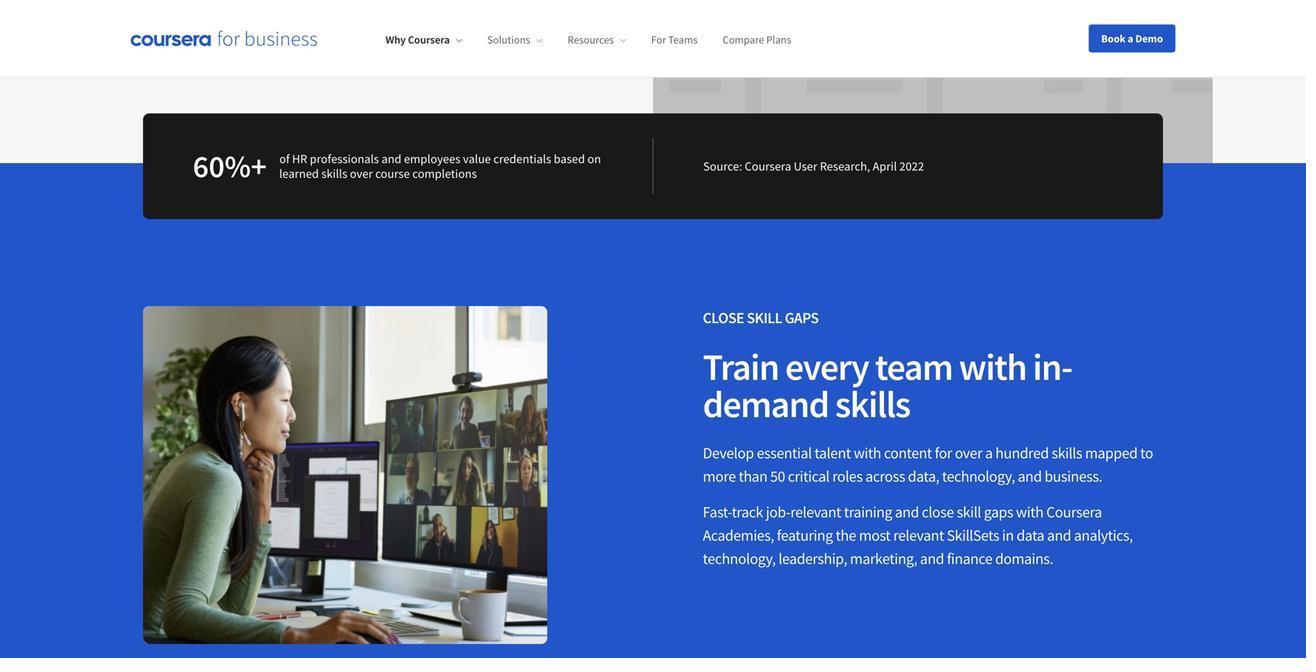 Task type: describe. For each thing, give the bounding box(es) containing it.
marketing,
[[850, 549, 917, 569]]

coursera for business image
[[131, 31, 317, 46]]

a for book
[[1128, 31, 1133, 45]]

of hr professionals and employees value credentials based on learned skills over course completions
[[279, 151, 601, 182]]

training
[[844, 503, 892, 522]]

with inside fast-track job-relevant training and close skill gaps with coursera academies, featuring the most relevant skillsets in data and analytics, technology, leadership, marketing, and finance domains.
[[1016, 503, 1044, 522]]

employees
[[404, 151, 461, 167]]

and left close
[[895, 503, 919, 522]]

train every team with in- demand skills
[[703, 344, 1072, 428]]

source: coursera user research, april 2022
[[703, 159, 924, 174]]

book
[[1101, 31, 1126, 45]]

for inside develop essential talent with content for over a  hundred skills mapped to more than 50 critical roles across data, technology, and business.
[[935, 444, 952, 463]]

book a demo
[[1101, 31, 1163, 45]]

why coursera
[[386, 33, 450, 47]]

solutions
[[487, 33, 530, 47]]

analytics,
[[1074, 526, 1133, 546]]

essential
[[757, 444, 812, 463]]

a for upskilling
[[197, 47, 204, 62]]

small
[[206, 47, 234, 62]]

credentials
[[493, 151, 551, 167]]

upskilling
[[143, 47, 195, 62]]

based
[[554, 151, 585, 167]]

out
[[305, 47, 323, 62]]

in
[[1002, 526, 1014, 546]]

2022
[[899, 159, 924, 174]]

academies,
[[703, 526, 774, 546]]

develop essential talent with content for over a  hundred skills mapped to more than 50 critical roles across data, technology, and business.
[[703, 444, 1153, 486]]

demo
[[1135, 31, 1163, 45]]

check out coursera for teams link
[[271, 45, 444, 64]]

skills inside train every team with in- demand skills
[[835, 381, 910, 428]]

technology, inside fast-track job-relevant training and close skill gaps with coursera academies, featuring the most relevant skillsets in data and analytics, technology, leadership, marketing, and finance domains.
[[703, 549, 776, 569]]

and inside develop essential talent with content for over a  hundred skills mapped to more than 50 critical roles across data, technology, and business.
[[1018, 467, 1042, 486]]

track
[[732, 503, 763, 522]]

coursera right why
[[408, 33, 450, 47]]

over inside of hr professionals and employees value credentials based on learned skills over course completions
[[350, 166, 373, 182]]

solutions link
[[487, 33, 543, 47]]

professionals
[[310, 151, 379, 167]]

over inside develop essential talent with content for over a  hundred skills mapped to more than 50 critical roles across data, technology, and business.
[[955, 444, 982, 463]]

fast-track job-relevant training and close skill gaps with coursera academies, featuring the most relevant skillsets in data and analytics, technology, leadership, marketing, and finance domains.
[[703, 503, 1133, 569]]

talent
[[815, 444, 851, 463]]

60%+
[[193, 147, 267, 186]]

in-
[[1033, 344, 1072, 390]]

for teams
[[651, 33, 698, 47]]

and left finance
[[920, 549, 944, 569]]

data,
[[908, 467, 939, 486]]

for teams link
[[651, 33, 698, 47]]

for
[[651, 33, 666, 47]]

why
[[386, 33, 406, 47]]

a inside develop essential talent with content for over a  hundred skills mapped to more than 50 critical roles across data, technology, and business.
[[985, 444, 993, 463]]

and right data
[[1047, 526, 1071, 546]]

leadership,
[[778, 549, 847, 569]]

compare plans link
[[723, 33, 791, 47]]

april
[[873, 159, 897, 174]]

train
[[703, 344, 779, 390]]

gaps
[[984, 503, 1013, 522]]

compare
[[723, 33, 764, 47]]

compare plans
[[723, 33, 791, 47]]

on
[[587, 151, 601, 167]]

close the skills gap with in-demand and future skills image
[[143, 306, 547, 645]]

user
[[794, 159, 817, 174]]

finance
[[947, 549, 992, 569]]

the
[[836, 526, 856, 546]]

technology, inside develop essential talent with content for over a  hundred skills mapped to more than 50 critical roles across data, technology, and business.
[[942, 467, 1015, 486]]

coursera left user
[[745, 159, 791, 174]]

0 horizontal spatial teams
[[392, 47, 425, 62]]

team
[[875, 344, 953, 390]]

completions
[[412, 166, 477, 182]]



Task type: vqa. For each thing, say whether or not it's contained in the screenshot.
"across"
yes



Task type: locate. For each thing, give the bounding box(es) containing it.
1 horizontal spatial a
[[985, 444, 993, 463]]

0 vertical spatial a
[[1128, 31, 1133, 45]]

50
[[770, 467, 785, 486]]

skill
[[957, 503, 981, 522]]

skills inside develop essential talent with content for over a  hundred skills mapped to more than 50 critical roles across data, technology, and business.
[[1052, 444, 1082, 463]]

critical
[[788, 467, 830, 486]]

close
[[703, 308, 744, 328]]

0 horizontal spatial over
[[350, 166, 373, 182]]

with up across
[[854, 444, 881, 463]]

of
[[279, 151, 290, 167]]

hundred
[[995, 444, 1049, 463]]

coursera down business. at the bottom
[[1046, 503, 1102, 522]]

0 vertical spatial with
[[959, 344, 1026, 390]]

relevant down close
[[893, 526, 944, 546]]

2 vertical spatial with
[[1016, 503, 1044, 522]]

close
[[922, 503, 954, 522]]

1 horizontal spatial technology,
[[942, 467, 1015, 486]]

skills up content
[[835, 381, 910, 428]]

develop
[[703, 444, 754, 463]]

1 vertical spatial over
[[955, 444, 982, 463]]

0 horizontal spatial technology,
[[703, 549, 776, 569]]

2 horizontal spatial skills
[[1052, 444, 1082, 463]]

skills
[[321, 166, 347, 182], [835, 381, 910, 428], [1052, 444, 1082, 463]]

relevant
[[790, 503, 841, 522], [893, 526, 944, 546]]

0 horizontal spatial relevant
[[790, 503, 841, 522]]

technology, up skill
[[942, 467, 1015, 486]]

0 horizontal spatial for
[[375, 47, 389, 62]]

and
[[381, 151, 401, 167], [1018, 467, 1042, 486], [895, 503, 919, 522], [1047, 526, 1071, 546], [920, 549, 944, 569]]

resources link
[[568, 33, 626, 47]]

with
[[959, 344, 1026, 390], [854, 444, 881, 463], [1016, 503, 1044, 522]]

featuring
[[777, 526, 833, 546]]

plans
[[766, 33, 791, 47]]

to
[[1140, 444, 1153, 463]]

teams
[[668, 33, 698, 47], [392, 47, 425, 62]]

skills inside of hr professionals and employees value credentials based on learned skills over course completions
[[321, 166, 347, 182]]

and left employees
[[381, 151, 401, 167]]

skillsets
[[947, 526, 999, 546]]

a
[[1128, 31, 1133, 45], [197, 47, 204, 62], [985, 444, 993, 463]]

0 vertical spatial over
[[350, 166, 373, 182]]

demand
[[703, 381, 829, 428]]

upskilling a small team? check out coursera for teams
[[143, 47, 425, 62]]

2 vertical spatial a
[[985, 444, 993, 463]]

1 vertical spatial a
[[197, 47, 204, 62]]

a left hundred
[[985, 444, 993, 463]]

with inside train every team with in- demand skills
[[959, 344, 1026, 390]]

skills right learned
[[321, 166, 347, 182]]

a right book
[[1128, 31, 1133, 45]]

skill
[[747, 308, 782, 328]]

relevant up 'featuring'
[[790, 503, 841, 522]]

check
[[271, 47, 303, 62]]

course
[[375, 166, 410, 182]]

roles
[[832, 467, 863, 486]]

why coursera link
[[386, 33, 462, 47]]

with for in-
[[959, 344, 1026, 390]]

coursera
[[408, 33, 450, 47], [326, 47, 372, 62], [745, 159, 791, 174], [1046, 503, 1102, 522]]

a inside button
[[1128, 31, 1133, 45]]

and inside of hr professionals and employees value credentials based on learned skills over course completions
[[381, 151, 401, 167]]

close skill gaps
[[703, 308, 819, 328]]

1 vertical spatial for
[[935, 444, 952, 463]]

book a demo button
[[1089, 24, 1176, 52]]

for
[[375, 47, 389, 62], [935, 444, 952, 463]]

0 vertical spatial skills
[[321, 166, 347, 182]]

and down hundred
[[1018, 467, 1042, 486]]

learned
[[279, 166, 319, 182]]

0 vertical spatial for
[[375, 47, 389, 62]]

every
[[785, 344, 869, 390]]

team?
[[237, 47, 269, 62]]

1 vertical spatial with
[[854, 444, 881, 463]]

for up data,
[[935, 444, 952, 463]]

business.
[[1045, 467, 1102, 486]]

over
[[350, 166, 373, 182], [955, 444, 982, 463]]

2 vertical spatial skills
[[1052, 444, 1082, 463]]

mapped
[[1085, 444, 1138, 463]]

1 horizontal spatial skills
[[835, 381, 910, 428]]

source:
[[703, 159, 742, 174]]

with inside develop essential talent with content for over a  hundred skills mapped to more than 50 critical roles across data, technology, and business.
[[854, 444, 881, 463]]

gaps
[[785, 308, 819, 328]]

0 horizontal spatial a
[[197, 47, 204, 62]]

over left hundred
[[955, 444, 982, 463]]

0 horizontal spatial skills
[[321, 166, 347, 182]]

1 horizontal spatial teams
[[668, 33, 698, 47]]

with for content
[[854, 444, 881, 463]]

with up data
[[1016, 503, 1044, 522]]

value
[[463, 151, 491, 167]]

1 horizontal spatial relevant
[[893, 526, 944, 546]]

across
[[865, 467, 905, 486]]

coursera inside fast-track job-relevant training and close skill gaps with coursera academies, featuring the most relevant skillsets in data and analytics, technology, leadership, marketing, and finance domains.
[[1046, 503, 1102, 522]]

fast-
[[703, 503, 732, 522]]

1 vertical spatial relevant
[[893, 526, 944, 546]]

video thumbnail image
[[653, 0, 1213, 163]]

more
[[703, 467, 736, 486]]

domains.
[[995, 549, 1053, 569]]

skills up business. at the bottom
[[1052, 444, 1082, 463]]

for right out on the top left
[[375, 47, 389, 62]]

most
[[859, 526, 890, 546]]

technology,
[[942, 467, 1015, 486], [703, 549, 776, 569]]

data
[[1017, 526, 1044, 546]]

research,
[[820, 159, 870, 174]]

resources
[[568, 33, 614, 47]]

1 horizontal spatial for
[[935, 444, 952, 463]]

1 vertical spatial skills
[[835, 381, 910, 428]]

than
[[739, 467, 767, 486]]

job-
[[766, 503, 790, 522]]

2 horizontal spatial a
[[1128, 31, 1133, 45]]

content
[[884, 444, 932, 463]]

hr
[[292, 151, 307, 167]]

a left small
[[197, 47, 204, 62]]

with left in-
[[959, 344, 1026, 390]]

0 vertical spatial technology,
[[942, 467, 1015, 486]]

1 vertical spatial technology,
[[703, 549, 776, 569]]

over left course
[[350, 166, 373, 182]]

0 vertical spatial relevant
[[790, 503, 841, 522]]

coursera right out on the top left
[[326, 47, 372, 62]]

technology, down academies, in the bottom of the page
[[703, 549, 776, 569]]

1 horizontal spatial over
[[955, 444, 982, 463]]



